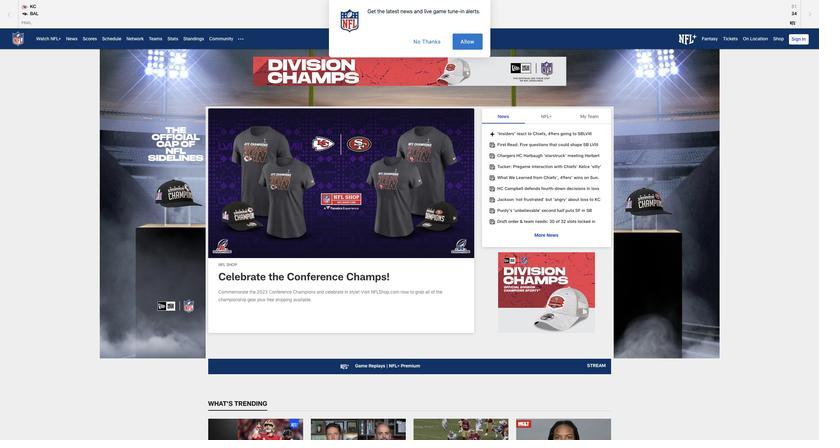 Task type: describe. For each thing, give the bounding box(es) containing it.
latest
[[387, 8, 400, 14]]

nfl news mini image for what we learned from chiefs', 49ers' wins on sun.
[[490, 176, 495, 181]]

puts
[[566, 209, 575, 214]]

to right react
[[528, 133, 532, 137]]

questions
[[530, 143, 549, 148]]

news button
[[482, 109, 525, 124]]

with
[[555, 165, 563, 170]]

nfl news mini image
[[490, 143, 495, 148]]

1 vertical spatial advertisement element
[[498, 253, 595, 333]]

about
[[569, 198, 580, 203]]

read:
[[508, 143, 519, 148]]

champions
[[293, 291, 316, 295]]

and inside the commemorate the 2023 conference champions and celebrate in style! visit nflshop.com now to grab all of the championship gear plus free shipping available.
[[317, 291, 324, 295]]

pregame
[[514, 165, 531, 170]]

notification icon image
[[337, 8, 363, 34]]

we
[[509, 176, 516, 181]]

hc campbell defends fourth-down decisions in loss link
[[490, 187, 604, 193]]

on location link
[[744, 37, 769, 42]]

interaction
[[532, 165, 553, 170]]

available.
[[294, 299, 312, 303]]

0 horizontal spatial loss
[[581, 198, 589, 203]]

sun.
[[591, 176, 600, 181]]

draft order & team needs: 30 of 32 slots locked in
[[498, 220, 596, 225]]

31
[[792, 5, 798, 9]]

fantasy
[[703, 37, 719, 42]]

nfl news mini image for draft order & team needs: 30 of 32 slots locked in
[[490, 220, 495, 225]]

what
[[498, 176, 508, 181]]

stream link
[[208, 359, 612, 375]]

17
[[400, 5, 406, 9]]

sf 49ers image
[[413, 11, 420, 18]]

location
[[751, 37, 769, 42]]

order
[[509, 220, 519, 225]]

in up locked
[[582, 209, 586, 214]]

'silly'
[[591, 165, 602, 170]]

chiefs',
[[544, 176, 560, 181]]

more news tab panel
[[490, 132, 604, 240]]

0 vertical spatial and
[[414, 8, 423, 14]]

tickets link
[[724, 37, 739, 42]]

page main content main content
[[0, 57, 820, 441]]

to right about
[[590, 198, 594, 203]]

team
[[588, 115, 599, 119]]

sign in button
[[790, 34, 810, 45]]

live
[[425, 8, 432, 14]]

but
[[546, 198, 553, 203]]

celebrate the conference champs!
[[219, 273, 390, 284]]

more news link
[[535, 233, 559, 240]]

next woman up: shelly harvey, area scout for the atlanta falcons image
[[517, 419, 612, 441]]

on
[[585, 176, 590, 181]]

in inside the commemorate the 2023 conference champions and celebrate in style! visit nflshop.com now to grab all of the championship gear plus free shipping available.
[[345, 291, 349, 295]]

more news
[[535, 234, 559, 239]]

of inside more news tab panel
[[556, 220, 560, 225]]

sb for shape
[[584, 143, 589, 148]]

grab
[[416, 291, 425, 295]]

allow button
[[453, 34, 483, 50]]

'insiders' react to chiefs, 49ers going to sblviii
[[498, 133, 592, 137]]

on location
[[744, 37, 769, 42]]

on
[[744, 37, 750, 42]]

0 horizontal spatial kc
[[30, 5, 36, 9]]

det lions image
[[413, 4, 420, 11]]

five
[[520, 143, 528, 148]]

the for get
[[378, 8, 385, 14]]

chiefs,
[[533, 133, 547, 137]]

what's trending
[[208, 402, 268, 408]]

gear
[[248, 299, 256, 303]]

30
[[550, 220, 555, 225]]

purdy's 'unbelievable' second half puts sf in sb
[[498, 209, 593, 214]]

from
[[534, 176, 543, 181]]

draft order & team needs: 30 of 32 slots locked in link
[[490, 220, 604, 226]]

1 horizontal spatial shop
[[774, 37, 785, 42]]

49ers
[[549, 133, 560, 137]]

learned
[[517, 176, 533, 181]]

nfl
[[219, 264, 226, 268]]

'unbelievable'
[[514, 209, 541, 214]]

nfl shield image
[[10, 31, 26, 47]]

first read: five questions that could shape sb lviii
[[498, 143, 599, 148]]

my team button
[[569, 109, 612, 124]]

news inside button
[[498, 115, 510, 119]]

tucker: pregame interaction with chiefs' kelce 'silly'
[[498, 165, 602, 170]]

more
[[535, 234, 546, 239]]

to right "going"
[[573, 133, 577, 137]]

1 vertical spatial hc
[[498, 187, 504, 192]]

slots
[[568, 220, 577, 225]]

1 horizontal spatial hc
[[517, 154, 523, 159]]

news inside tab panel
[[547, 234, 559, 239]]

celebrate
[[219, 273, 266, 284]]

nfl+ image
[[680, 35, 697, 45]]

first
[[498, 143, 507, 148]]

final
[[22, 21, 32, 25]]

kc chiefs image
[[21, 4, 29, 11]]

promo - homepage - redirect - the insiders - 1/29/24 image
[[208, 419, 303, 441]]

shop link
[[774, 37, 785, 42]]

celebrate
[[326, 291, 344, 295]]

nfl+_primarylogo_onecolor_white image
[[338, 362, 351, 372]]

nfl plus mini image
[[490, 132, 495, 137]]

fourth-
[[542, 187, 555, 192]]

champs!
[[347, 273, 390, 284]]

no thanks button
[[406, 34, 449, 50]]

scores link
[[83, 37, 97, 42]]

plus
[[258, 299, 266, 303]]

|
[[387, 365, 388, 369]]

purdy's 'unbelievable' second half puts sf in sb link
[[490, 209, 604, 215]]

nfl news mini image for hc campbell defends fourth-down decisions in loss
[[490, 187, 495, 192]]

1 horizontal spatial loss
[[592, 187, 600, 192]]

trending
[[235, 402, 268, 408]]

in
[[803, 37, 807, 42]]

chargers hc harbaugh 'starstruck' meeting herbert
[[498, 154, 600, 159]]

jackson 'not frustrated' but 'angry' about loss to kc
[[498, 198, 601, 203]]



Task type: vqa. For each thing, say whether or not it's contained in the screenshot.
and in the Commemorate the 2023 Conference Champions and celebrate in style! Visit NFLShop.com now to grab all of the championship gear plus free shipping available.
yes



Task type: locate. For each thing, give the bounding box(es) containing it.
0 horizontal spatial news
[[498, 115, 510, 119]]

0 horizontal spatial sf
[[422, 12, 427, 16]]

to inside the commemorate the 2023 conference champions and celebrate in style! visit nflshop.com now to grab all of the championship gear plus free shipping available.
[[411, 291, 415, 295]]

0 horizontal spatial and
[[317, 291, 324, 295]]

0 vertical spatial sf
[[422, 12, 427, 16]]

news
[[498, 115, 510, 119], [547, 234, 559, 239]]

loss
[[592, 187, 600, 192], [581, 198, 589, 203]]

1 vertical spatial nfl+
[[389, 365, 400, 369]]

herbert
[[585, 154, 600, 159]]

defends
[[525, 187, 541, 192]]

the for celebrate
[[269, 273, 285, 284]]

1 horizontal spatial news
[[547, 234, 559, 239]]

tab list containing news
[[482, 109, 612, 124]]

the for commemorate
[[250, 291, 256, 295]]

0 vertical spatial loss
[[592, 187, 600, 192]]

32
[[561, 220, 567, 225]]

optimized by minute.ly image
[[502, 421, 507, 426]]

bal
[[30, 12, 38, 16]]

nfl news mini image left what
[[490, 176, 495, 181]]

bal ravens image
[[21, 11, 29, 18]]

0 vertical spatial sb
[[584, 143, 589, 148]]

lviii
[[591, 143, 599, 148]]

0 vertical spatial kc
[[30, 5, 36, 9]]

in left style!
[[345, 291, 349, 295]]

get the latest news and live game tune-in alerts.
[[368, 8, 481, 14]]

0 vertical spatial hc
[[517, 154, 523, 159]]

sb
[[584, 143, 589, 148], [587, 209, 593, 214]]

chargers
[[498, 154, 516, 159]]

in right locked
[[592, 220, 596, 225]]

commemorate
[[219, 291, 249, 295]]

react
[[517, 133, 527, 137]]

free
[[267, 299, 274, 303]]

second
[[542, 209, 556, 214]]

nfl news mini image
[[490, 154, 495, 159], [490, 165, 495, 170], [490, 176, 495, 181], [490, 187, 495, 192], [490, 198, 495, 203], [490, 209, 495, 214], [490, 220, 495, 225]]

conference up champions at the left bottom of the page
[[287, 273, 344, 284]]

of right '30'
[[556, 220, 560, 225]]

1 vertical spatial sb
[[587, 209, 593, 214]]

frustrated'
[[524, 198, 545, 203]]

news right more
[[547, 234, 559, 239]]

0 horizontal spatial nfl+
[[389, 365, 400, 369]]

advertisement element
[[253, 57, 567, 86], [498, 253, 595, 333]]

hc
[[517, 154, 523, 159], [498, 187, 504, 192]]

conference
[[287, 273, 344, 284], [269, 291, 292, 295]]

'insiders'
[[498, 133, 516, 137]]

6 nfl news mini image from the top
[[490, 209, 495, 214]]

tucker: pregame interaction with chiefs' kelce 'silly' link
[[490, 165, 604, 171]]

nfl+ right |
[[389, 365, 400, 369]]

team
[[525, 220, 535, 225]]

the right the all at the right of the page
[[436, 291, 443, 295]]

sf down det
[[422, 12, 427, 16]]

kc up the bal
[[30, 5, 36, 9]]

sb inside purdy's 'unbelievable' second half puts sf in sb link
[[587, 209, 593, 214]]

shape
[[571, 143, 583, 148]]

what we learned from chiefs', 49ers' wins on sun. link
[[490, 176, 604, 182]]

0 vertical spatial conference
[[287, 273, 344, 284]]

0 vertical spatial of
[[556, 220, 560, 225]]

sf right puts
[[576, 209, 581, 214]]

network link
[[127, 37, 144, 42]]

5 nfl news mini image from the top
[[490, 198, 495, 203]]

nfl news mini image down nfl news mini image
[[490, 154, 495, 159]]

premium
[[401, 365, 421, 369]]

network
[[127, 37, 144, 42]]

style!
[[350, 291, 360, 295]]

nfl+ up 'insiders' react to chiefs, 49ers going to sblviii
[[542, 115, 552, 119]]

game
[[355, 365, 368, 369]]

hc down what
[[498, 187, 504, 192]]

shop inside page main content main content
[[227, 264, 237, 268]]

in
[[461, 8, 465, 14], [587, 187, 591, 192], [582, 209, 586, 214], [592, 220, 596, 225], [345, 291, 349, 295]]

1 vertical spatial and
[[317, 291, 324, 295]]

the up gear
[[250, 291, 256, 295]]

0 vertical spatial advertisement element
[[253, 57, 567, 86]]

nfl news mini image left tucker:
[[490, 165, 495, 170]]

now
[[401, 291, 409, 295]]

that
[[550, 143, 558, 148]]

tab list
[[482, 109, 612, 124]]

sf
[[422, 12, 427, 16], [576, 209, 581, 214]]

nfl plus image
[[790, 20, 798, 27]]

nfl shop
[[219, 264, 237, 268]]

nfl news mini image for purdy's 'unbelievable' second half puts sf in sb
[[490, 209, 495, 214]]

0 vertical spatial nfl+
[[542, 115, 552, 119]]

sb for in
[[587, 209, 593, 214]]

nfl+ button
[[525, 109, 569, 124]]

nfl news mini image inside the "hc campbell defends fourth-down decisions in loss" link
[[490, 187, 495, 192]]

0 vertical spatial shop
[[774, 37, 785, 42]]

kc down sun.
[[595, 198, 601, 203]]

needs:
[[536, 220, 549, 225]]

jackson 'not frustrated' but 'angry' about loss to kc link
[[490, 198, 604, 204]]

'angry'
[[554, 198, 568, 203]]

the up free
[[269, 273, 285, 284]]

the right get
[[378, 8, 385, 14]]

2 nfl news mini image from the top
[[490, 165, 495, 170]]

purdy's
[[498, 209, 513, 214]]

shop right the nfl
[[227, 264, 237, 268]]

4 nfl news mini image from the top
[[490, 187, 495, 192]]

nfl news mini image inside draft order & team needs: 30 of 32 slots locked in link
[[490, 220, 495, 225]]

tab list inside page main content main content
[[482, 109, 612, 124]]

7 nfl news mini image from the top
[[490, 220, 495, 225]]

sblviii
[[578, 133, 592, 137]]

nfl news mini image for jackson 'not frustrated' but 'angry' about loss to kc
[[490, 198, 495, 203]]

1 vertical spatial loss
[[581, 198, 589, 203]]

nfl news mini image for chargers hc harbaugh 'starstruck' meeting herbert
[[490, 154, 495, 159]]

1 horizontal spatial kc
[[595, 198, 601, 203]]

nfl news mini image for tucker: pregame interaction with chiefs' kelce 'silly'
[[490, 165, 495, 170]]

0 horizontal spatial shop
[[227, 264, 237, 268]]

no thanks
[[414, 39, 441, 45]]

'starstruck'
[[544, 154, 567, 159]]

1 vertical spatial of
[[431, 291, 435, 295]]

nfl news mini image left the jackson
[[490, 198, 495, 203]]

nfl news mini image inside tucker: pregame interaction with chiefs' kelce 'silly' link
[[490, 165, 495, 170]]

tune-
[[448, 8, 461, 14]]

fantasy link
[[703, 37, 719, 42]]

1 horizontal spatial nfl+
[[542, 115, 552, 119]]

1 vertical spatial sf
[[576, 209, 581, 214]]

0 horizontal spatial hc
[[498, 187, 504, 192]]

of right the all at the right of the page
[[431, 291, 435, 295]]

what we learned from chiefs', 49ers' wins on sun.
[[498, 176, 600, 181]]

news up 'insiders'
[[498, 115, 510, 119]]

visit
[[361, 291, 370, 295]]

shipping
[[276, 299, 292, 303]]

of
[[556, 220, 560, 225], [431, 291, 435, 295]]

10
[[400, 12, 406, 16]]

shop
[[774, 37, 785, 42], [227, 264, 237, 268]]

no
[[414, 39, 421, 45]]

nfl news mini image left the draft
[[490, 220, 495, 225]]

in down on
[[587, 187, 591, 192]]

sb up locked
[[587, 209, 593, 214]]

loss right about
[[581, 198, 589, 203]]

my
[[581, 115, 587, 119]]

sf inside more news tab panel
[[576, 209, 581, 214]]

and left celebrate
[[317, 291, 324, 295]]

1 horizontal spatial of
[[556, 220, 560, 225]]

first read: five questions that could shape sb lviii link
[[490, 143, 604, 149]]

news
[[401, 8, 413, 14]]

nfl news mini image left campbell
[[490, 187, 495, 192]]

in left alerts.
[[461, 8, 465, 14]]

half
[[558, 209, 565, 214]]

of inside the commemorate the 2023 conference champions and celebrate in style! visit nflshop.com now to grab all of the championship gear plus free shipping available.
[[431, 291, 435, 295]]

shop left sign
[[774, 37, 785, 42]]

could
[[559, 143, 570, 148]]

meeting
[[568, 154, 584, 159]]

nfl news mini image inside the what we learned from chiefs', 49ers' wins on sun. link
[[490, 176, 495, 181]]

1 vertical spatial news
[[547, 234, 559, 239]]

to right now
[[411, 291, 415, 295]]

nfl news mini image inside the jackson 'not frustrated' but 'angry' about loss to kc link
[[490, 198, 495, 203]]

loss down sun.
[[592, 187, 600, 192]]

sb inside first read: five questions that could shape sb lviii link
[[584, 143, 589, 148]]

0 vertical spatial news
[[498, 115, 510, 119]]

nfl news mini image inside purdy's 'unbelievable' second half puts sf in sb link
[[490, 209, 495, 214]]

conference up shipping
[[269, 291, 292, 295]]

my team
[[581, 115, 599, 119]]

decisions
[[567, 187, 586, 192]]

celebrate the conference champs! image
[[208, 109, 475, 259]]

banner
[[0, 28, 820, 49]]

conference inside the commemorate the 2023 conference champions and celebrate in style! visit nflshop.com now to grab all of the championship gear plus free shipping available.
[[269, 291, 292, 295]]

&
[[520, 220, 523, 225]]

1 vertical spatial conference
[[269, 291, 292, 295]]

2023
[[257, 291, 268, 295]]

get
[[368, 8, 376, 14]]

chiefs'
[[564, 165, 578, 170]]

1 nfl news mini image from the top
[[490, 154, 495, 159]]

and left live
[[414, 8, 423, 14]]

kelce
[[579, 165, 590, 170]]

all
[[426, 291, 430, 295]]

banner containing scores
[[0, 28, 820, 49]]

49ers'
[[561, 176, 573, 181]]

3 nfl news mini image from the top
[[490, 176, 495, 181]]

championship
[[219, 299, 247, 303]]

1 horizontal spatial and
[[414, 8, 423, 14]]

tucker:
[[498, 165, 512, 170]]

1 vertical spatial kc
[[595, 198, 601, 203]]

what's
[[208, 402, 233, 408]]

nfl+ inside button
[[542, 115, 552, 119]]

nfl+
[[542, 115, 552, 119], [389, 365, 400, 369]]

1 vertical spatial shop
[[227, 264, 237, 268]]

nfl news mini image inside "chargers hc harbaugh 'starstruck' meeting herbert" link
[[490, 154, 495, 159]]

hc up pregame
[[517, 154, 523, 159]]

tickets
[[724, 37, 739, 42]]

kc inside more news tab panel
[[595, 198, 601, 203]]

nfl news mini image left purdy's
[[490, 209, 495, 214]]

0 horizontal spatial of
[[431, 291, 435, 295]]

sb left lviii
[[584, 143, 589, 148]]

hc campbell defends fourth-down decisions in loss
[[498, 187, 600, 192]]

game
[[434, 8, 447, 14]]

1 horizontal spatial sf
[[576, 209, 581, 214]]



